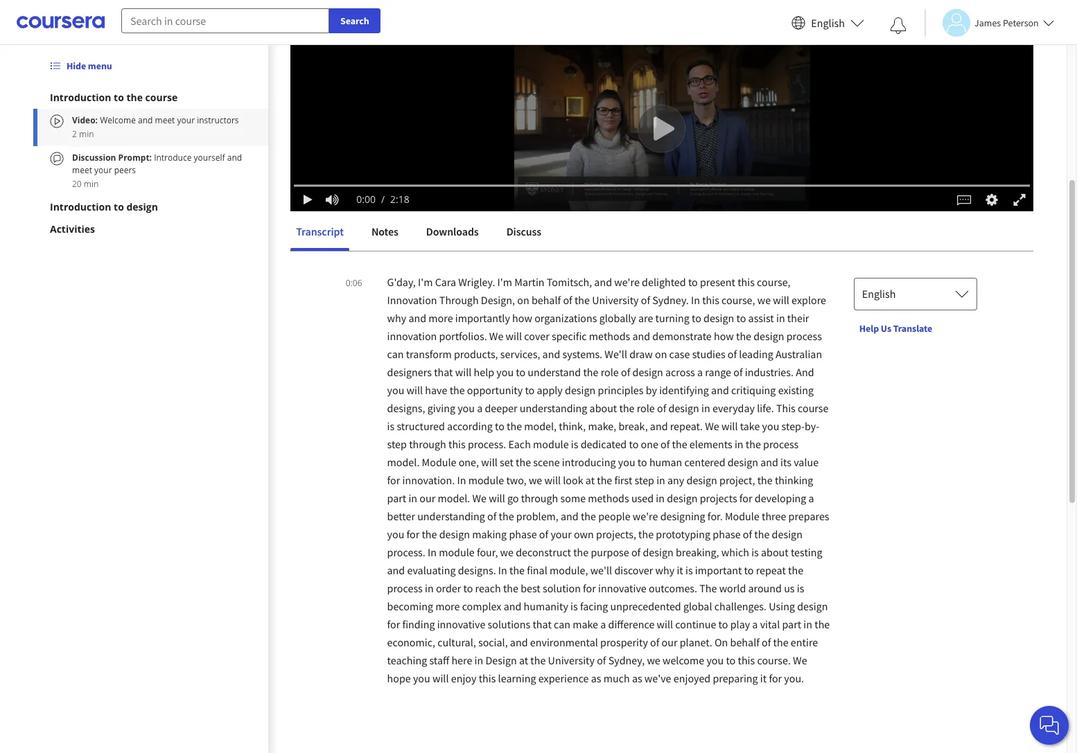 Task type: locate. For each thing, give the bounding box(es) containing it.
this inside we will take you step-by- step through this process.
[[448, 437, 466, 451]]

2 introduction from the top
[[50, 200, 111, 213]]

we inside we hope you will enjoy
[[793, 654, 807, 668]]

in right used
[[656, 491, 665, 505]]

1 vertical spatial at
[[519, 654, 528, 668]]

sydney.
[[652, 293, 689, 307]]

australian
[[776, 347, 822, 361]]

module for is
[[533, 437, 569, 451]]

to
[[114, 91, 124, 104], [114, 200, 124, 213], [688, 275, 698, 289], [692, 311, 701, 325], [736, 311, 746, 325], [516, 365, 526, 379], [525, 383, 535, 397], [495, 419, 505, 433], [629, 437, 639, 451], [638, 455, 647, 469], [744, 564, 754, 577], [463, 582, 473, 595], [719, 618, 728, 631], [726, 654, 736, 668]]

0 vertical spatial our
[[420, 491, 435, 505]]

in for course,
[[691, 293, 700, 307]]

design down identifying
[[669, 401, 699, 415]]

will down designers
[[407, 383, 423, 397]]

for down becoming
[[387, 618, 400, 631]]

we will go through some methods used in button
[[472, 491, 667, 505]]

2 minutes 18 seconds element
[[390, 192, 410, 206]]

james
[[975, 16, 1001, 29]]

make
[[573, 618, 598, 631]]

1 horizontal spatial english
[[862, 287, 896, 301]]

we for two,
[[529, 473, 542, 487]]

0 horizontal spatial why
[[387, 311, 406, 325]]

course, inside in this course, we will explore why and more importantly how
[[722, 293, 755, 307]]

can inside the design process can transform products, services, and systems.
[[387, 347, 404, 361]]

studies
[[692, 347, 725, 361]]

and inside video: welcome and meet your instructors 2 min
[[138, 114, 153, 126]]

welcome
[[100, 114, 136, 126], [291, 186, 366, 211]]

university up globally
[[592, 293, 639, 307]]

1 horizontal spatial about
[[761, 546, 789, 559]]

becoming
[[387, 600, 433, 613]]

world
[[719, 582, 746, 595]]

for down 'better'
[[407, 527, 420, 541]]

0 vertical spatial course
[[145, 91, 178, 104]]

design inside human centered design and its value for innovation.
[[728, 455, 758, 469]]

breaking,
[[676, 546, 719, 559]]

design
[[126, 200, 158, 213], [704, 311, 734, 325], [754, 329, 784, 343], [633, 365, 663, 379], [565, 383, 596, 397], [669, 401, 699, 415], [728, 455, 758, 469], [687, 473, 717, 487], [667, 491, 698, 505], [439, 527, 470, 541], [772, 527, 803, 541], [643, 546, 674, 559], [797, 600, 828, 613]]

1 vertical spatial welcome
[[291, 186, 366, 211]]

0 vertical spatial at
[[586, 473, 595, 487]]

0 vertical spatial innovative
[[598, 582, 647, 595]]

we're up in this course, we will explore why and more importantly how button
[[614, 275, 640, 289]]

module inside module three prepares you for the design making phase of your own projects,
[[725, 509, 760, 523]]

1 vertical spatial process.
[[387, 546, 425, 559]]

2 as from the left
[[632, 672, 642, 686]]

of up range
[[728, 347, 737, 361]]

meet inside video: welcome and meet your instructors 2 min
[[155, 114, 175, 126]]

1 vertical spatial module
[[725, 509, 760, 523]]

we for course,
[[757, 293, 771, 307]]

0 horizontal spatial course
[[145, 91, 178, 104]]

in right here
[[475, 654, 483, 668]]

we will cover specific methods and demonstrate how
[[489, 329, 736, 343]]

0 horizontal spatial as
[[591, 672, 601, 686]]

is down think,
[[571, 437, 578, 451]]

this learning experience as much as we've enjoyed preparing it for you. button
[[479, 672, 804, 686]]

the inside and you will have the opportunity to apply
[[450, 383, 465, 397]]

module up the designs.
[[439, 546, 475, 559]]

transcript button
[[291, 215, 349, 248]]

our down innovation.
[[420, 491, 435, 505]]

1 horizontal spatial at
[[586, 473, 595, 487]]

0 horizontal spatial process.
[[387, 546, 425, 559]]

model.
[[387, 455, 420, 469], [438, 491, 470, 505]]

module right for.
[[725, 509, 760, 523]]

on behalf of the entire teaching staff here in design at the university of sydney,
[[387, 636, 818, 668]]

0 horizontal spatial that
[[434, 365, 453, 379]]

to inside introduction to the course dropdown button
[[114, 91, 124, 104]]

0 horizontal spatial meet
[[72, 164, 92, 176]]

university inside on behalf of the entire teaching staff here in design at the university of sydney,
[[548, 654, 595, 668]]

repeat
[[756, 564, 786, 577]]

1 introduction from the top
[[50, 91, 111, 104]]

university
[[592, 293, 639, 307], [548, 654, 595, 668]]

design up discover
[[643, 546, 674, 559]]

repeat.
[[670, 419, 703, 433]]

through down structured
[[409, 437, 446, 451]]

as left much
[[591, 672, 601, 686]]

we inside in this course, we will explore why and more importantly how
[[757, 293, 771, 307]]

0 horizontal spatial understanding
[[417, 509, 485, 523]]

of up making
[[487, 509, 497, 523]]

1 horizontal spatial welcome
[[291, 186, 366, 211]]

0 horizontal spatial how
[[512, 311, 532, 325]]

design up project,
[[728, 455, 758, 469]]

and inside which is about testing and evaluating designs.
[[387, 564, 405, 577]]

it up outcomes.
[[677, 564, 683, 577]]

english inside popup button
[[862, 287, 896, 301]]

through up the problem,
[[521, 491, 558, 505]]

innovative up cultural,
[[437, 618, 485, 631]]

we down entire
[[793, 654, 807, 668]]

module inside each module is dedicated to one of the elements in the process model.
[[533, 437, 569, 451]]

instructors up discuss
[[493, 186, 583, 211]]

0 vertical spatial course,
[[757, 275, 791, 289]]

1 vertical spatial understanding
[[417, 509, 485, 523]]

1 horizontal spatial our
[[662, 636, 678, 649]]

in inside in this course, we will explore why and more importantly how
[[691, 293, 700, 307]]

break,
[[619, 419, 648, 433]]

can up the environmental at bottom
[[554, 618, 570, 631]]

demonstrate
[[653, 329, 712, 343]]

0 horizontal spatial about
[[590, 401, 617, 415]]

about
[[590, 401, 617, 415], [761, 546, 789, 559]]

you up designs,
[[387, 383, 404, 397]]

discussion
[[72, 152, 116, 164]]

it inside we'll discover why it is important to repeat the process
[[677, 564, 683, 577]]

0 vertical spatial english
[[811, 16, 845, 29]]

2 vertical spatial meet
[[405, 186, 448, 211]]

english inside button
[[811, 16, 845, 29]]

process. inside we will take you step-by- step through this process.
[[468, 437, 506, 451]]

1 vertical spatial our
[[662, 636, 678, 649]]

is inside which is about testing and evaluating designs.
[[751, 546, 759, 559]]

organizations globally are turning to design to assist in their innovation portfolios.
[[387, 311, 809, 343]]

1 horizontal spatial that
[[533, 618, 552, 631]]

1 vertical spatial introduction
[[50, 200, 111, 213]]

0 vertical spatial module
[[422, 455, 456, 469]]

will down staff
[[432, 672, 449, 686]]

final
[[527, 564, 547, 577]]

behalf inside "g'day, i'm cara wrigley. i'm martin tomitsch, and we're delighted to present this course, innovation through design, on behalf of the university of sydney."
[[532, 293, 561, 307]]

1 horizontal spatial understanding
[[520, 401, 587, 415]]

university down cultural, social, and environmental prosperity of our planet.
[[548, 654, 595, 668]]

you inside module three prepares you for the design making phase of your own projects,
[[387, 527, 404, 541]]

you
[[497, 365, 514, 379], [387, 383, 404, 397], [458, 401, 475, 415], [762, 419, 779, 433], [618, 455, 635, 469], [387, 527, 404, 541], [707, 654, 724, 668], [413, 672, 430, 686]]

design left making
[[439, 527, 470, 541]]

2 phase from the left
[[713, 527, 741, 541]]

hide
[[67, 60, 86, 72]]

0 horizontal spatial step
[[387, 437, 407, 451]]

coursera image
[[17, 11, 105, 33]]

design down the three
[[772, 527, 803, 541]]

is right us
[[797, 582, 804, 595]]

is inside each module is dedicated to one of the elements in the process model.
[[571, 437, 578, 451]]

through
[[439, 293, 479, 307]]

design projects for developing a better understanding of the problem,
[[387, 491, 814, 523]]

role
[[601, 365, 619, 379], [637, 401, 655, 415]]

0 vertical spatial that
[[434, 365, 453, 379]]

phase inside the prototyping phase of the design process.
[[713, 527, 741, 541]]

1 horizontal spatial why
[[655, 564, 675, 577]]

understanding down apply
[[520, 401, 587, 415]]

innovation through design, on behalf of the university of sydney. button
[[387, 293, 691, 307]]

is inside we'll discover why it is important to repeat the process
[[686, 564, 693, 577]]

0 horizontal spatial innovative
[[437, 618, 485, 631]]

purpose
[[591, 546, 629, 559]]

a up prepares
[[809, 491, 814, 505]]

and you will have the opportunity to apply
[[387, 365, 814, 397]]

1 horizontal spatial how
[[714, 329, 734, 343]]

course, inside "g'day, i'm cara wrigley. i'm martin tomitsch, and we're delighted to present this course, innovation through design, on behalf of the university of sydney."
[[757, 275, 791, 289]]

at inside on behalf of the entire teaching staff here in design at the university of sydney,
[[519, 654, 528, 668]]

in right sydney. in the right of the page
[[691, 293, 700, 307]]

1 vertical spatial min
[[84, 178, 99, 190]]

we up assist
[[757, 293, 771, 307]]

will down unprecedented
[[657, 618, 673, 631]]

in inside each module is dedicated to one of the elements in the process model.
[[735, 437, 743, 451]]

0 horizontal spatial instructors
[[197, 114, 239, 126]]

0 horizontal spatial course,
[[722, 293, 755, 307]]

0 vertical spatial min
[[79, 128, 94, 140]]

we left go
[[472, 491, 487, 505]]

0 horizontal spatial module
[[422, 455, 456, 469]]

0 horizontal spatial english
[[811, 16, 845, 29]]

that inside the we'll draw on case studies of leading australian designers that will
[[434, 365, 453, 379]]

2 vertical spatial process
[[387, 582, 423, 595]]

process up becoming
[[387, 582, 423, 595]]

on left 'case'
[[655, 347, 667, 361]]

transcript
[[296, 225, 344, 238]]

of up "deconstruct"
[[539, 527, 548, 541]]

2 vertical spatial module
[[439, 546, 475, 559]]

0 horizontal spatial model.
[[387, 455, 420, 469]]

course inside the this course is structured according to the model,
[[798, 401, 829, 415]]

1 vertical spatial why
[[655, 564, 675, 577]]

in up evaluating
[[428, 546, 437, 559]]

design inside the prototyping phase of the design process.
[[772, 527, 803, 541]]

0 horizontal spatial it
[[677, 564, 683, 577]]

0:00 / 2:18
[[356, 192, 410, 206]]

module,
[[550, 564, 588, 577]]

1 as from the left
[[591, 672, 601, 686]]

the world around us is becoming button
[[387, 582, 804, 613]]

1 horizontal spatial on
[[655, 347, 667, 361]]

meet up downloads
[[405, 186, 448, 211]]

can inside using design for finding innovative solutions that can make
[[554, 618, 570, 631]]

in inside organizations globally are turning to design to assist in their innovation portfolios.
[[776, 311, 785, 325]]

0 vertical spatial process
[[787, 329, 822, 343]]

i'm up design,
[[497, 275, 512, 289]]

module for one,
[[422, 455, 456, 469]]

the design process can transform products, services, and systems. button
[[387, 329, 822, 361]]

in down take
[[735, 437, 743, 451]]

design down the present
[[704, 311, 734, 325]]

go
[[507, 491, 519, 505]]

you.
[[784, 672, 804, 686]]

leading
[[739, 347, 773, 361]]

innovation
[[387, 329, 437, 343]]

introduction down 20
[[50, 200, 111, 213]]

in up repeat.
[[701, 401, 710, 415]]

module up innovation.
[[422, 455, 456, 469]]

design up giving you a deeper understanding about the role of design in everyday life.
[[565, 383, 596, 397]]

will inside we will take you step-by- step through this process.
[[722, 419, 738, 433]]

20 min
[[72, 178, 99, 190]]

module for four,
[[439, 546, 475, 559]]

module one, will set the scene introducing you to button
[[422, 455, 649, 469]]

instructors
[[197, 114, 239, 126], [493, 186, 583, 211]]

model. inside each module is dedicated to one of the elements in the process model.
[[387, 455, 420, 469]]

that down humanity
[[533, 618, 552, 631]]

for left innovation.
[[387, 473, 400, 487]]

1 vertical spatial it
[[760, 672, 767, 686]]

show notifications image
[[890, 17, 907, 34]]

design inside organizations globally are turning to design to assist in their innovation portfolios.
[[704, 311, 734, 325]]

0 vertical spatial part
[[387, 491, 406, 505]]

0 horizontal spatial on
[[517, 293, 529, 307]]

1 phase from the left
[[509, 527, 537, 541]]

0 vertical spatial it
[[677, 564, 683, 577]]

used
[[631, 491, 654, 505]]

each
[[508, 437, 531, 451]]

we've
[[645, 672, 671, 686]]

phase up which
[[713, 527, 741, 541]]

0 vertical spatial model.
[[387, 455, 420, 469]]

behalf down play
[[730, 636, 760, 649]]

0 minutes 0 seconds element
[[356, 192, 376, 206]]

design up "activities" dropdown button
[[126, 200, 158, 213]]

0 vertical spatial process.
[[468, 437, 506, 451]]

part down "using"
[[782, 618, 801, 631]]

1 vertical spatial process
[[763, 437, 799, 451]]

this learning experience as much as we've enjoyed preparing it for you.
[[479, 672, 804, 686]]

why up outcomes.
[[655, 564, 675, 577]]

can up designers
[[387, 347, 404, 361]]

importantly
[[455, 311, 510, 325]]

delighted
[[642, 275, 686, 289]]

1 vertical spatial more
[[435, 600, 460, 613]]

0 horizontal spatial at
[[519, 654, 528, 668]]

the prototyping phase of the design process. button
[[387, 527, 803, 559]]

1 vertical spatial meet
[[72, 164, 92, 176]]

model. up innovation.
[[387, 455, 420, 469]]

global
[[683, 600, 712, 613]]

1 vertical spatial about
[[761, 546, 789, 559]]

you inside we hope you will enjoy
[[413, 672, 430, 686]]

in left their
[[776, 311, 785, 325]]

0 vertical spatial introduction
[[50, 91, 111, 104]]

model. inside 'the thinking part in our model.'
[[438, 491, 470, 505]]

meet
[[155, 114, 175, 126], [72, 164, 92, 176], [405, 186, 448, 211]]

we inside we will take you step-by- step through this process.
[[705, 419, 719, 433]]

at right look
[[586, 473, 595, 487]]

will inside in this course, we will explore why and more importantly how
[[773, 293, 789, 307]]

part up 'better'
[[387, 491, 406, 505]]

0 horizontal spatial welcome
[[100, 114, 136, 126]]

case
[[669, 347, 690, 361]]

1 vertical spatial university
[[548, 654, 595, 668]]

1 vertical spatial course,
[[722, 293, 755, 307]]

video: welcome and meet your instructors 2 min
[[72, 114, 239, 140]]

understanding up making
[[417, 509, 485, 523]]

designs.
[[458, 564, 496, 577]]

your inside introduce yourself and meet your peers
[[94, 164, 112, 176]]

complex
[[462, 600, 501, 613]]

as right much
[[632, 672, 642, 686]]

design up designing
[[667, 491, 698, 505]]

0 vertical spatial meet
[[155, 114, 175, 126]]

we will go through some methods used in
[[472, 491, 667, 505]]

to inside each module is dedicated to one of the elements in the process model.
[[629, 437, 639, 451]]

for inside design projects for developing a better understanding of the problem,
[[739, 491, 752, 505]]

0 vertical spatial instructors
[[197, 114, 239, 126]]

the inside module three prepares you for the design making phase of your own projects,
[[422, 527, 437, 541]]

process. up evaluating
[[387, 546, 425, 559]]

0 horizontal spatial behalf
[[532, 293, 561, 307]]

0 vertical spatial role
[[601, 365, 619, 379]]

1 vertical spatial on
[[655, 347, 667, 361]]

through inside we will take you step-by- step through this process.
[[409, 437, 446, 451]]

0 vertical spatial can
[[387, 347, 404, 361]]

introduction to the course button
[[50, 91, 252, 105]]

of right one
[[661, 437, 670, 451]]

module for three
[[725, 509, 760, 523]]

1 vertical spatial part
[[782, 618, 801, 631]]

1 horizontal spatial behalf
[[730, 636, 760, 649]]

and the people we're designing for.
[[561, 509, 725, 523]]

process inside the design process can transform products, services, and systems.
[[787, 329, 822, 343]]

course, down the present
[[722, 293, 755, 307]]

we up the elements
[[705, 419, 719, 433]]

introduction for introduction to the course
[[50, 91, 111, 104]]

1 horizontal spatial step
[[635, 473, 654, 487]]

full screen image
[[1011, 192, 1029, 206]]

to inside and you will have the opportunity to apply
[[525, 383, 535, 397]]

1 horizontal spatial phase
[[713, 527, 741, 541]]

1 vertical spatial methods
[[588, 491, 629, 505]]

of up discover
[[631, 546, 641, 559]]

the prototyping phase of the design process.
[[387, 527, 803, 559]]

1 horizontal spatial as
[[632, 672, 642, 686]]

and inside the design process can transform products, services, and systems.
[[542, 347, 560, 361]]

0 vertical spatial step
[[387, 437, 407, 451]]

in down "one,"
[[457, 473, 466, 487]]

1 vertical spatial course
[[798, 401, 829, 415]]

preparing
[[713, 672, 758, 686]]

the inside design projects for developing a better understanding of the problem,
[[499, 509, 514, 523]]

1 vertical spatial instructors
[[493, 186, 583, 211]]

0 vertical spatial how
[[512, 311, 532, 325]]

the inside we'll discover why it is important to repeat the process
[[788, 564, 803, 577]]

role down by
[[637, 401, 655, 415]]

it down course.
[[760, 672, 767, 686]]

cultural, social, and environmental prosperity of our planet. button
[[438, 636, 715, 649]]

this
[[738, 275, 755, 289], [702, 293, 719, 307], [448, 437, 466, 451], [738, 654, 755, 668], [479, 672, 496, 686]]

will left help on the left
[[455, 365, 472, 379]]

opportunity
[[467, 383, 523, 397]]

according
[[447, 419, 493, 433]]

in for two,
[[457, 473, 466, 487]]

model. down innovation.
[[438, 491, 470, 505]]

in inside on behalf of the entire teaching staff here in design at the university of sydney,
[[475, 654, 483, 668]]

0 vertical spatial welcome
[[100, 114, 136, 126]]

module for two,
[[468, 473, 504, 487]]

look
[[563, 473, 583, 487]]

1 horizontal spatial course
[[798, 401, 829, 415]]

design right "using"
[[797, 600, 828, 613]]

identifying
[[659, 383, 709, 397]]

is down breaking,
[[686, 564, 693, 577]]

two,
[[506, 473, 527, 487]]

module
[[533, 437, 569, 451], [468, 473, 504, 487], [439, 546, 475, 559]]

min
[[79, 128, 94, 140], [84, 178, 99, 190]]

welcome up 'transcript' button
[[291, 186, 366, 211]]

why up the innovation at the top of the page
[[387, 311, 406, 325]]

1 vertical spatial model.
[[438, 491, 470, 505]]

course inside dropdown button
[[145, 91, 178, 104]]

to inside introduction to design dropdown button
[[114, 200, 124, 213]]

1 horizontal spatial model.
[[438, 491, 470, 505]]

process.
[[468, 437, 506, 451], [387, 546, 425, 559]]

economic,
[[387, 636, 435, 649]]

module up scene
[[533, 437, 569, 451]]

1 vertical spatial that
[[533, 618, 552, 631]]

in inside a difference will continue to play a vital part in the economic,
[[804, 618, 812, 631]]

in for four,
[[428, 546, 437, 559]]

role down we'll
[[601, 365, 619, 379]]

we will cover specific methods and demonstrate how button
[[489, 329, 736, 343]]

this inside in this course, we will explore why and more importantly how
[[702, 293, 719, 307]]

is right which
[[751, 546, 759, 559]]

step down structured
[[387, 437, 407, 451]]

0 horizontal spatial i'm
[[418, 275, 433, 289]]

0 vertical spatial behalf
[[532, 293, 561, 307]]

of
[[563, 293, 572, 307], [641, 293, 650, 307], [728, 347, 737, 361], [621, 365, 630, 379], [734, 365, 743, 379], [657, 401, 666, 415], [661, 437, 670, 451], [487, 509, 497, 523], [539, 527, 548, 541], [743, 527, 752, 541], [631, 546, 641, 559], [650, 636, 659, 649], [762, 636, 771, 649], [597, 654, 606, 668]]

innovation
[[387, 293, 437, 307]]

a inside design projects for developing a better understanding of the problem,
[[809, 491, 814, 505]]

in left any
[[657, 473, 665, 487]]

0 vertical spatial more
[[429, 311, 453, 325]]

this right the present
[[738, 275, 755, 289]]

and inside "g'day, i'm cara wrigley. i'm martin tomitsch, and we're delighted to present this course, innovation through design, on behalf of the university of sydney."
[[594, 275, 612, 289]]

design down assist
[[754, 329, 784, 343]]

principles
[[598, 383, 644, 397]]

i'm left cara at the left of the page
[[418, 275, 433, 289]]

will inside and you will have the opportunity to apply
[[407, 383, 423, 397]]

of inside each module is dedicated to one of the elements in the process model.
[[661, 437, 670, 451]]

will left the set on the left bottom of the page
[[481, 455, 498, 469]]

how inside in this course, we will explore why and more importantly how
[[512, 311, 532, 325]]

0 vertical spatial through
[[409, 437, 446, 451]]

0 vertical spatial why
[[387, 311, 406, 325]]

process up its at the bottom right of page
[[763, 437, 799, 451]]

1 vertical spatial module
[[468, 473, 504, 487]]

0 horizontal spatial can
[[387, 347, 404, 361]]

to inside a difference will continue to play a vital part in the economic,
[[719, 618, 728, 631]]

discover
[[614, 564, 653, 577]]

we for we hope you will enjoy
[[793, 654, 807, 668]]

help
[[474, 365, 494, 379]]

1 horizontal spatial process.
[[468, 437, 506, 451]]



Task type: vqa. For each thing, say whether or not it's contained in the screenshot.
an inside Whether you're looking to launch a new career, advance your current career, or make a career change, this programme offers an excellent opportunity to develop your ability to collect, manage, and analyse large data sets and build your analytical expertise.
no



Task type: describe. For each thing, give the bounding box(es) containing it.
you inside we will take you step-by- step through this process.
[[762, 419, 779, 433]]

of up much
[[597, 654, 606, 668]]

enjoy
[[451, 672, 477, 686]]

a difference will continue to play a vital part in the economic, button
[[387, 618, 830, 649]]

this course is structured according to the model, button
[[387, 401, 829, 433]]

of inside the we'll draw on case studies of leading australian designers that will
[[728, 347, 737, 361]]

min inside video: welcome and meet your instructors 2 min
[[79, 128, 94, 140]]

on inside "g'day, i'm cara wrigley. i'm martin tomitsch, and we're delighted to present this course, innovation through design, on behalf of the university of sydney."
[[517, 293, 529, 307]]

of inside module three prepares you for the design making phase of your own projects,
[[539, 527, 548, 541]]

in module four, we deconstruct the purpose of design breaking, button
[[428, 546, 721, 559]]

part inside a difference will continue to play a vital part in the economic,
[[782, 618, 801, 631]]

our inside 'the thinking part in our model.'
[[420, 491, 435, 505]]

and inside introduce yourself and meet your peers
[[227, 152, 242, 164]]

will inside we hope you will enjoy
[[432, 672, 449, 686]]

range
[[705, 365, 731, 379]]

this up preparing
[[738, 654, 755, 668]]

to inside we'll discover why it is important to repeat the process
[[744, 564, 754, 577]]

your inside module three prepares you for the design making phase of your own projects,
[[551, 527, 572, 541]]

this course is structured according to the model,
[[387, 401, 829, 433]]

welcome inside video: welcome and meet your instructors 2 min
[[100, 114, 136, 126]]

meet for peers
[[72, 164, 92, 176]]

continue
[[675, 618, 716, 631]]

step-
[[782, 419, 805, 433]]

1 horizontal spatial innovative
[[598, 582, 647, 595]]

to inside the this course is structured according to the model,
[[495, 419, 505, 433]]

the inside "g'day, i'm cara wrigley. i'm martin tomitsch, and we're delighted to present this course, innovation through design, on behalf of the university of sydney."
[[575, 293, 590, 307]]

life.
[[757, 401, 774, 415]]

us
[[784, 582, 795, 595]]

more complex and humanity is facing unprecedented global challenges. button
[[435, 600, 769, 613]]

yourself
[[194, 152, 225, 164]]

a difference will continue to play a vital part in the economic,
[[387, 618, 830, 649]]

will down scene
[[544, 473, 561, 487]]

cultural,
[[438, 636, 476, 649]]

you inside and you will have the opportunity to apply
[[387, 383, 404, 397]]

value
[[794, 455, 819, 469]]

cover
[[524, 329, 550, 343]]

design,
[[481, 293, 515, 307]]

each module is dedicated to one of the elements in the process model.
[[387, 437, 799, 469]]

on behalf of the entire teaching staff here in design at the university of sydney, button
[[387, 636, 818, 668]]

we for we will cover specific methods and demonstrate how
[[489, 329, 503, 343]]

vital
[[760, 618, 780, 631]]

of up principles
[[621, 365, 630, 379]]

your up downloads button
[[452, 186, 490, 211]]

for down course.
[[769, 672, 782, 686]]

1 horizontal spatial it
[[760, 672, 767, 686]]

in for final
[[498, 564, 507, 577]]

we welcome you to this course. button
[[647, 654, 793, 668]]

chat with us image
[[1038, 715, 1061, 737]]

mute image
[[323, 192, 341, 206]]

discuss
[[506, 225, 541, 238]]

1 horizontal spatial through
[[521, 491, 558, 505]]

you up 'according'
[[458, 401, 475, 415]]

note
[[1001, 191, 1022, 205]]

is left facing on the bottom of the page
[[571, 600, 578, 613]]

for up facing on the bottom of the page
[[583, 582, 596, 595]]

meet for instructors
[[155, 114, 175, 126]]

for inside using design for finding innovative solutions that can make
[[387, 618, 400, 631]]

a right the make
[[600, 618, 606, 631]]

in module two, we will look at the first step in any design project, button
[[457, 473, 757, 487]]

and inside human centered design and its value for innovation.
[[761, 455, 778, 469]]

the inside the design process can transform products, services, and systems.
[[736, 329, 751, 343]]

designers
[[387, 365, 432, 379]]

introduction to design
[[50, 200, 158, 213]]

better
[[387, 509, 415, 523]]

on inside the we'll draw on case studies of leading australian designers that will
[[655, 347, 667, 361]]

we up we've
[[647, 654, 660, 668]]

understand
[[528, 365, 581, 379]]

the inside a difference will continue to play a vital part in the economic,
[[815, 618, 830, 631]]

and inside in this course, we will explore why and more importantly how
[[409, 311, 426, 325]]

we for we will take you step-by- step through this process.
[[705, 419, 719, 433]]

introducing
[[562, 455, 616, 469]]

i'm martin tomitsch, and we're delighted to present this course, button
[[497, 275, 791, 289]]

projects,
[[596, 527, 636, 541]]

the inside the this course is structured according to the model,
[[507, 419, 522, 433]]

designs,
[[387, 401, 425, 415]]

this down design in the left bottom of the page
[[479, 672, 496, 686]]

of right range
[[734, 365, 743, 379]]

behalf inside on behalf of the entire teaching staff here in design at the university of sydney,
[[730, 636, 760, 649]]

of inside design projects for developing a better understanding of the problem,
[[487, 509, 497, 523]]

the inside introduction to the course dropdown button
[[126, 91, 143, 104]]

martin
[[514, 275, 545, 289]]

a left range
[[697, 365, 703, 379]]

design inside design principles by identifying and critiquing existing designs,
[[565, 383, 596, 397]]

solution
[[543, 582, 581, 595]]

your inside video: welcome and meet your instructors 2 min
[[177, 114, 195, 126]]

we for we will go through some methods used in
[[472, 491, 487, 505]]

deeper
[[485, 401, 517, 415]]

help us translate
[[859, 322, 932, 335]]

of down "vital"
[[762, 636, 771, 649]]

peterson
[[1003, 16, 1039, 29]]

thinking
[[775, 473, 813, 487]]

think, make, break, and repeat.
[[559, 419, 705, 433]]

you down on
[[707, 654, 724, 668]]

of down tomitsch,
[[563, 293, 572, 307]]

are
[[638, 311, 653, 325]]

james peterson button
[[925, 9, 1054, 36]]

help
[[859, 322, 879, 335]]

a right play
[[752, 618, 758, 631]]

g'day,
[[387, 275, 416, 289]]

1 vertical spatial how
[[714, 329, 734, 343]]

why inside we'll discover why it is important to repeat the process
[[655, 564, 675, 577]]

introduction for introduction to design
[[50, 200, 111, 213]]

design down centered
[[687, 473, 717, 487]]

you up opportunity
[[497, 365, 514, 379]]

we'll discover why it is important to repeat the process button
[[387, 564, 803, 595]]

Search in course text field
[[121, 8, 329, 33]]

james peterson
[[975, 16, 1039, 29]]

design principles by identifying and critiquing existing designs,
[[387, 383, 814, 415]]

2 horizontal spatial meet
[[405, 186, 448, 211]]

1 vertical spatial we're
[[633, 509, 658, 523]]

important
[[695, 564, 742, 577]]

design inside module three prepares you for the design making phase of your own projects,
[[439, 527, 470, 541]]

systems.
[[562, 347, 602, 361]]

design inside design projects for developing a better understanding of the problem,
[[667, 491, 698, 505]]

we'll discover why it is important to repeat the process
[[387, 564, 803, 595]]

design inside the design process can transform products, services, and systems.
[[754, 329, 784, 343]]

for.
[[708, 509, 723, 523]]

help us translate button
[[854, 316, 938, 341]]

the inside 'the thinking part in our model.'
[[757, 473, 773, 487]]

and inside design principles by identifying and critiquing existing designs,
[[711, 383, 729, 397]]

in inside 'the thinking part in our model.'
[[409, 491, 417, 505]]

understanding inside design projects for developing a better understanding of the problem,
[[417, 509, 485, 523]]

notes button
[[366, 215, 404, 248]]

step inside we will take you step-by- step through this process.
[[387, 437, 407, 451]]

will inside a difference will continue to play a vital part in the economic,
[[657, 618, 673, 631]]

phase inside module three prepares you for the design making phase of your own projects,
[[509, 527, 537, 541]]

designing
[[660, 509, 705, 523]]

take
[[740, 419, 760, 433]]

giving you a deeper understanding about the role of design in everyday life. button
[[427, 401, 776, 415]]

1 vertical spatial step
[[635, 473, 654, 487]]

will left go
[[489, 491, 505, 505]]

design inside using design for finding innovative solutions that can make
[[797, 600, 828, 613]]

innovative inside using design for finding innovative solutions that can make
[[437, 618, 485, 631]]

will inside the we'll draw on case studies of leading australian designers that will
[[455, 365, 472, 379]]

part inside 'the thinking part in our model.'
[[387, 491, 406, 505]]

more complex and humanity is facing unprecedented global challenges.
[[435, 600, 769, 613]]

is inside the world around us is becoming
[[797, 582, 804, 595]]

downloads
[[426, 225, 479, 238]]

instructors inside video: welcome and meet your instructors 2 min
[[197, 114, 239, 126]]

for inside human centered design and its value for innovation.
[[387, 473, 400, 487]]

0:06
[[346, 277, 362, 289]]

we hope you will enjoy button
[[387, 654, 807, 686]]

in down evaluating
[[425, 582, 434, 595]]

first
[[614, 473, 632, 487]]

process inside each module is dedicated to one of the elements in the process model.
[[763, 437, 799, 451]]

about inside which is about testing and evaluating designs.
[[761, 546, 789, 559]]

0 vertical spatial methods
[[589, 329, 630, 343]]

order
[[436, 582, 461, 595]]

design principles by identifying and critiquing existing designs, button
[[387, 383, 814, 415]]

to inside "g'day, i'm cara wrigley. i'm martin tomitsch, and we're delighted to present this course, innovation through design, on behalf of the university of sydney."
[[688, 275, 698, 289]]

design projects for developing a better understanding of the problem, button
[[387, 491, 814, 523]]

will up services,
[[506, 329, 522, 343]]

evaluating
[[407, 564, 456, 577]]

a up 'according'
[[477, 401, 483, 415]]

2 i'm from the left
[[497, 275, 512, 289]]

related lecture content tabs tab list
[[291, 215, 1034, 251]]

reach
[[475, 582, 501, 595]]

apply
[[537, 383, 563, 397]]

human
[[649, 455, 682, 469]]

hope
[[387, 672, 411, 686]]

scene
[[533, 455, 560, 469]]

why inside in this course, we will explore why and more importantly how
[[387, 311, 406, 325]]

make,
[[588, 419, 616, 433]]

we'll draw on case studies of leading australian designers that will
[[387, 347, 822, 379]]

in this course, we will explore why and more importantly how button
[[387, 293, 826, 325]]

we'll draw on case studies of leading australian designers that will button
[[387, 347, 822, 379]]

design up by
[[633, 365, 663, 379]]

this
[[776, 401, 796, 415]]

university inside "g'day, i'm cara wrigley. i'm martin tomitsch, and we're delighted to present this course, innovation through design, on behalf of the university of sydney."
[[592, 293, 639, 307]]

finding
[[402, 618, 435, 631]]

we for four,
[[500, 546, 514, 559]]

specific
[[552, 329, 587, 343]]

2:18
[[390, 192, 410, 206]]

environmental
[[530, 636, 598, 649]]

across
[[665, 365, 695, 379]]

this inside "g'day, i'm cara wrigley. i'm martin tomitsch, and we're delighted to present this course, innovation through design, on behalf of the university of sydney."
[[738, 275, 755, 289]]

facing
[[580, 600, 608, 613]]

you up first
[[618, 455, 635, 469]]

0 horizontal spatial role
[[601, 365, 619, 379]]

of down difference
[[650, 636, 659, 649]]

of up are
[[641, 293, 650, 307]]

of inside the prototyping phase of the design process.
[[743, 527, 752, 541]]

developing
[[755, 491, 806, 505]]

model,
[[524, 419, 557, 433]]

module three prepares you for the design making phase of your own projects, button
[[387, 509, 829, 541]]

of down identifying
[[657, 401, 666, 415]]

for inside module three prepares you for the design making phase of your own projects,
[[407, 527, 420, 541]]

we're inside "g'day, i'm cara wrigley. i'm martin tomitsch, and we're delighted to present this course, innovation through design, on behalf of the university of sydney."
[[614, 275, 640, 289]]

play image
[[301, 194, 315, 205]]

process. inside the prototyping phase of the design process.
[[387, 546, 425, 559]]

best
[[521, 582, 541, 595]]

1 i'm from the left
[[418, 275, 433, 289]]

module three prepares you for the design making phase of your own projects,
[[387, 509, 829, 541]]

more inside in this course, we will explore why and more importantly how
[[429, 311, 453, 325]]

menu
[[88, 60, 112, 72]]

0 vertical spatial about
[[590, 401, 617, 415]]

that inside using design for finding innovative solutions that can make
[[533, 618, 552, 631]]

1 vertical spatial role
[[637, 401, 655, 415]]

is inside the this course is structured according to the model,
[[387, 419, 395, 433]]

0 vertical spatial understanding
[[520, 401, 587, 415]]

explore
[[792, 293, 826, 307]]

process inside we'll discover why it is important to repeat the process
[[387, 582, 423, 595]]



